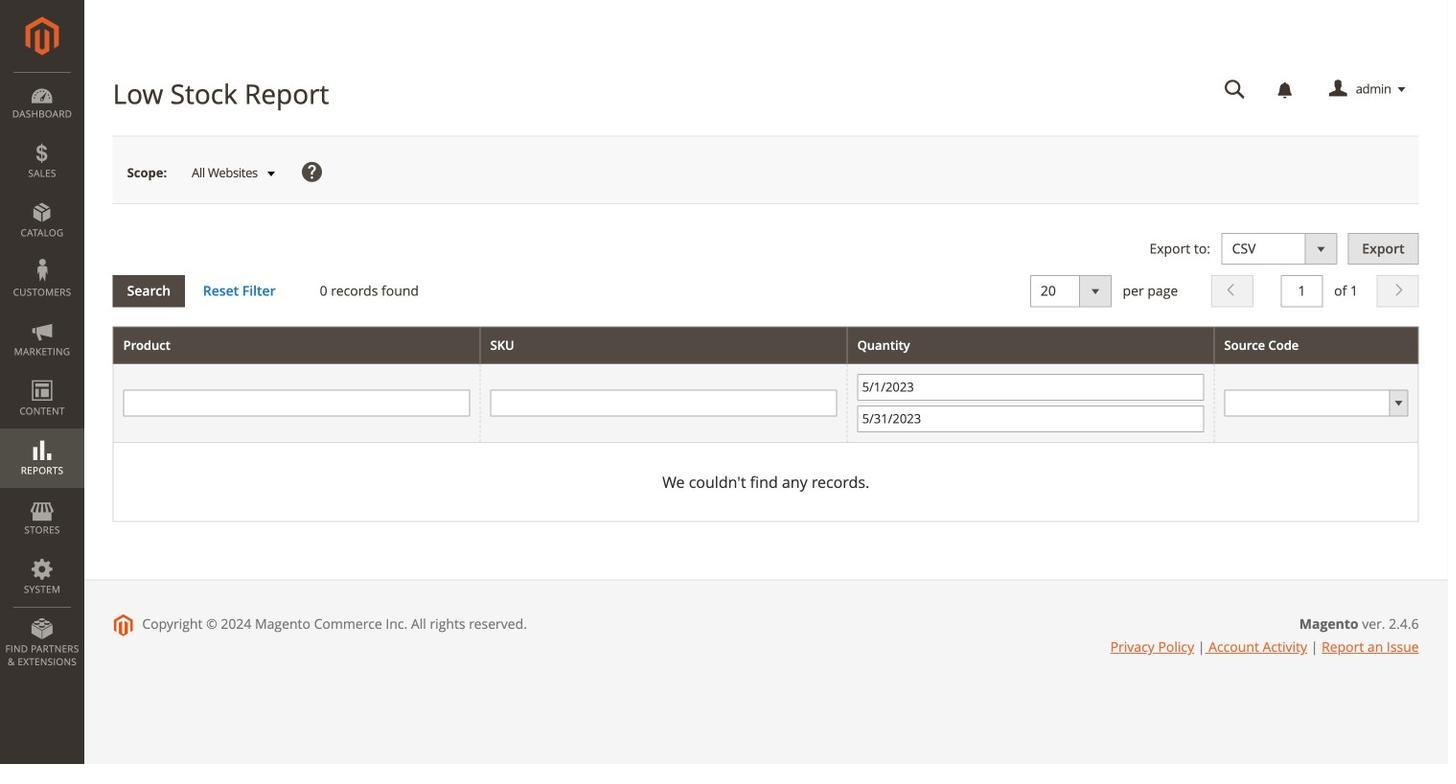 Task type: describe. For each thing, give the bounding box(es) containing it.
magento admin panel image
[[25, 16, 59, 56]]

To text field
[[858, 405, 1205, 432]]

From text field
[[858, 374, 1205, 401]]



Task type: locate. For each thing, give the bounding box(es) containing it.
None text field
[[1281, 275, 1324, 307]]

menu bar
[[0, 72, 84, 678]]

None text field
[[1212, 73, 1260, 106], [123, 390, 470, 417], [491, 390, 838, 417], [1212, 73, 1260, 106], [123, 390, 470, 417], [491, 390, 838, 417]]



